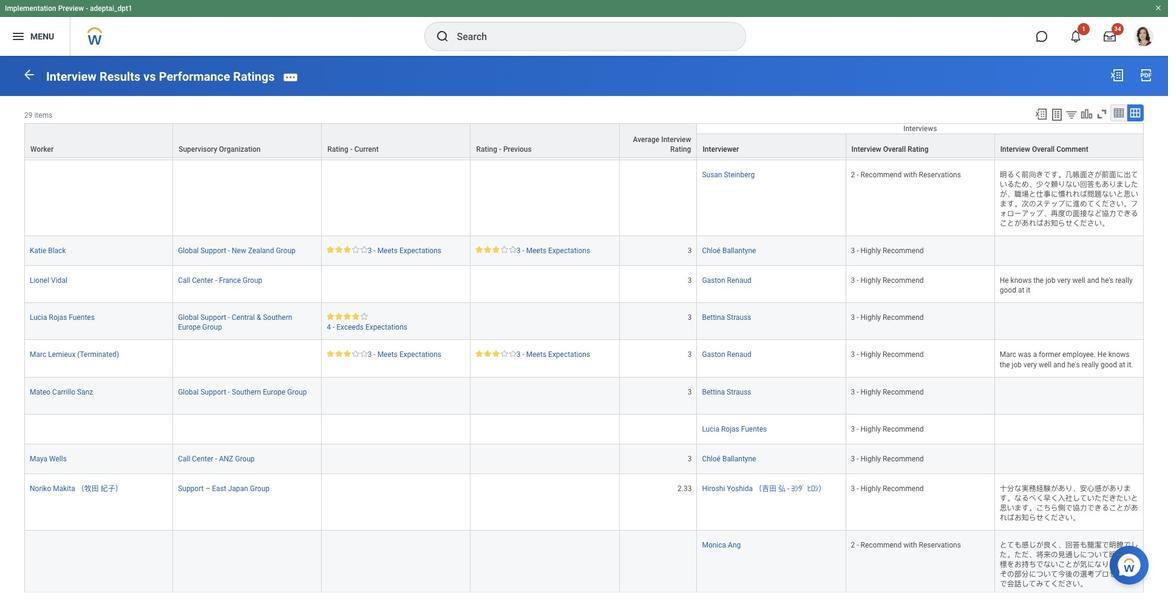 Task type: describe. For each thing, give the bounding box(es) containing it.
comment
[[1056, 145, 1088, 153]]

bettina strauss for global support - central & southern europe group
[[702, 313, 751, 322]]

strauss for global support - southern europe group
[[727, 388, 751, 396]]

view printable version (pdf) image
[[1139, 68, 1154, 83]]

とても感じが良く、回答も簡潔で明瞭でし た。ただ、将来の見通しについて明確な目 標をお持ちでないことが気になりました。 その部分について今後の選考プロセスの中 で会話してみてください。 inside row
[[1000, 104, 1138, 152]]

29
[[24, 111, 32, 119]]

steinberg
[[724, 170, 755, 179]]

1 vertical spatial lucia rojas fuentes
[[702, 425, 767, 433]]

1 vertical spatial lucia
[[702, 425, 719, 433]]

- inside rating - current popup button
[[350, 145, 353, 153]]

supervisory
[[179, 145, 217, 153]]

he inside he knows the job very well and he's really good at it
[[1000, 276, 1009, 285]]

previous page image
[[22, 67, 36, 82]]

3 - highly recommend element for marc lemieux (terminated)
[[851, 348, 924, 359]]

susan steinberg
[[702, 170, 755, 179]]

bettina strauss for global support - southern europe group
[[702, 388, 751, 396]]

4 - exceeds expectations
[[327, 323, 407, 332]]

meets expectations - performance in line with a solid team contributor. image for katie black
[[327, 246, 368, 253]]

その部分について今後の選考プロセスの中 for とても感じが良く、回答も簡潔で明瞭でし た。ただ、将来の見通しについて明確な目 標をお持ちでないことが気になりました。 その部分について今後の選考プロセスの中 で会話してみてください。 row
[[1000, 133, 1138, 142]]

menu
[[30, 31, 54, 41]]

really inside marc was a former employee. he knows the job very well and he's really good at it.
[[1082, 360, 1099, 369]]

明るく前向きです。几帳面さが前面に出て
[[1000, 170, 1138, 179]]

interview results vs performance ratings
[[46, 69, 275, 84]]

mateo carrillo sanz link
[[30, 385, 93, 396]]

1 rating from the left
[[327, 145, 348, 153]]

export to excel image for view printable version (pdf) image
[[1110, 68, 1124, 83]]

bettina strauss link for global support - southern europe group
[[702, 385, 751, 396]]

carrillo
[[52, 388, 75, 396]]

very inside marc was a former employee. he knows the job very well and he's really good at it.
[[1024, 360, 1037, 369]]

europe inside global support - central & southern europe group
[[178, 323, 201, 332]]

marc lemieux (terminated) link
[[30, 348, 119, 359]]

す。なるべく早く入社していただきたいと
[[1000, 494, 1138, 503]]

row containing susan steinberg
[[24, 160, 1144, 236]]

highly for noriko makita （牧田 紀子）
[[861, 484, 881, 493]]

interviewer
[[703, 145, 739, 153]]

menu button
[[0, 17, 70, 56]]

worker button
[[25, 124, 173, 157]]

row containing maya wells
[[24, 444, 1144, 474]]

he's inside marc was a former employee. he knows the job very well and he's really good at it.
[[1067, 360, 1080, 369]]

makita
[[53, 484, 75, 493]]

3 - highly recommend for mateo carrillo sanz
[[851, 388, 924, 396]]

gaston renaud for marc was a former employee. he knows the job very well and he's really good at it.
[[702, 351, 752, 359]]

いるため、少々頼りない回答もありました
[[1000, 180, 1138, 189]]

4 - exceeds expectations link
[[327, 321, 407, 332]]

recommend for mateo carrillo sanz
[[883, 388, 924, 396]]

it
[[1026, 286, 1030, 295]]

標をお持ちでないことが気になりました。 inside row
[[1000, 124, 1138, 132]]

with for とても感じが良く、回答も簡潔で明瞭でし た。ただ、将来の見通しについて明確な目 標をお持ちでないことが気になりました。 その部分について今後の選考プロセスの中 で会話してみてください。
[[904, 541, 917, 550]]

0 vertical spatial lucia rojas fuentes link
[[30, 311, 95, 322]]

chloé for call center - anz group
[[702, 455, 721, 463]]

ことがあればお知らせください。
[[1000, 219, 1109, 228]]

mateo carrillo sanz
[[30, 388, 93, 396]]

highly for lucia rojas fuentes
[[861, 313, 881, 322]]

6 3 - highly recommend from the top
[[851, 425, 924, 433]]

table image
[[1113, 107, 1125, 119]]

center for france
[[192, 276, 213, 285]]

call center - anz group
[[178, 455, 255, 463]]

overall for rating
[[883, 145, 906, 153]]

expectations for chloé ballantyne
[[399, 247, 441, 255]]

anz
[[219, 455, 233, 463]]

その部分について今後の選考プロセスの中 for row containing monica ang
[[1000, 570, 1138, 579]]

lionel vidal link
[[30, 274, 67, 285]]

vidal
[[51, 276, 67, 285]]

rating - previous button
[[471, 124, 619, 157]]

1 vertical spatial europe
[[263, 388, 285, 396]]

2 rating from the left
[[476, 145, 497, 153]]

chloé ballantyne link for call center - anz group
[[702, 452, 756, 463]]

average interview rating button
[[620, 124, 697, 157]]

good inside he knows the job very well and he's really good at it
[[1000, 286, 1016, 295]]

katie black
[[30, 247, 66, 255]]

center for anz
[[192, 455, 213, 463]]

global support - new zealand group
[[178, 247, 296, 255]]

overall for comment
[[1032, 145, 1055, 153]]

he knows the job very well and he's really good at it
[[1000, 276, 1134, 295]]

employee.
[[1063, 351, 1096, 359]]

1
[[1082, 25, 1085, 32]]

ﾖｼﾀﾞ
[[791, 484, 806, 493]]

十分な実務経験があり、安心感がありま す。なるべく早く入社していただきたいと 思います。こちら側で協力できることがあ ればお知らせください。
[[1000, 484, 1138, 522]]

（牧田
[[77, 484, 99, 493]]

bettina for global support - central & southern europe group
[[702, 313, 725, 322]]

0 horizontal spatial lucia
[[30, 313, 47, 322]]

group inside global support - central & southern europe group
[[202, 323, 222, 332]]

十分な実務経験があり、安心感がありま
[[1000, 484, 1131, 493]]

&
[[257, 313, 261, 322]]

row containing lionel vidal
[[24, 266, 1144, 303]]

profile logan mcneil image
[[1134, 27, 1154, 49]]

items
[[34, 111, 52, 119]]

- inside "hiroshi yoshida （吉田 弘 - ﾖｼﾀﾞ ﾋﾛｼ）" link
[[787, 484, 789, 493]]

he's inside he knows the job very well and he's really good at it
[[1101, 276, 1114, 285]]

recommend for lucia rojas fuentes
[[883, 313, 924, 322]]

–
[[205, 484, 210, 493]]

- inside global support - central & southern europe group
[[228, 313, 230, 322]]

lemieux
[[48, 351, 76, 359]]

3 - highly recommend for katie black
[[851, 247, 924, 255]]

hiroshi yoshida （吉田 弘 - ﾖｼﾀﾞ ﾋﾛｼ） link
[[702, 482, 826, 493]]

（吉田
[[755, 484, 777, 493]]

call center - france group link
[[178, 274, 262, 285]]

とても感じが良く、回答も簡潔で明瞭でし inside row
[[1000, 104, 1138, 112]]

hiroshi
[[702, 484, 725, 493]]

gaston for he knows the job very well and he's really good at it
[[702, 276, 725, 285]]

chloé ballantyne for call center - anz group
[[702, 455, 756, 463]]

ballantyne for global support - new zealand group
[[722, 247, 756, 255]]

implementation
[[5, 4, 56, 13]]

global for global support - southern europe group
[[178, 388, 199, 396]]

noriko makita （牧田 紀子）
[[30, 484, 122, 493]]

exceeds expectations - performance is excellent and generally surpassed expectations and required little to no supervision. image
[[327, 313, 368, 320]]

4
[[327, 323, 331, 332]]

recommend for maya wells
[[883, 455, 924, 463]]

support for new
[[200, 247, 226, 255]]

row containing mateo carrillo sanz
[[24, 377, 1144, 415]]

renaud for he knows the job very well and he's really good at it
[[727, 276, 752, 285]]

interview overall comment
[[1000, 145, 1088, 153]]

global support - southern europe group
[[178, 388, 307, 396]]

2 - recommend with reservations for とても感じが良く、回答も簡潔で明瞭でし た。ただ、将来の見通しについて明確な目 標をお持ちでないことが気になりました。 その部分について今後の選考プロセスの中 で会話してみてください。
[[851, 541, 961, 550]]

previous
[[503, 145, 532, 153]]

marc was a former employee. he knows the job very well and he's really good at it.
[[1000, 351, 1133, 369]]

2 とても感じが良く、回答も簡潔で明瞭でし た。ただ、将来の見通しについて明確な目 標をお持ちでないことが気になりました。 その部分について今後の選考プロセスの中 で会話してみてください。 from the top
[[1000, 541, 1138, 589]]

紀子）
[[101, 484, 122, 493]]

- inside call center - france group link
[[215, 276, 217, 285]]

3 - highly recommend for maya wells
[[851, 455, 924, 463]]

row containing interviews
[[24, 123, 1144, 158]]

current
[[354, 145, 379, 153]]

interview overall comment button
[[995, 134, 1143, 157]]

- inside global support - southern europe group link
[[228, 388, 230, 396]]

maya wells
[[30, 455, 67, 463]]

明るく前向きです。几帳面さが前面に出て いるため、少々頼りない回答もありました が、職場と仕事に慣れれば問題ないと思い ます。次のステップに進めてください。フ ォローアップ、再度の面接など協力できる ことがあればお知らせください。
[[1000, 170, 1138, 228]]

highly for mateo carrillo sanz
[[861, 388, 881, 396]]

- inside 4 - exceeds expectations link
[[333, 323, 335, 332]]

average interview rating
[[633, 135, 691, 153]]

- inside rating - previous popup button
[[499, 145, 501, 153]]

noriko
[[30, 484, 51, 493]]

expectations for gaston renaud
[[399, 351, 441, 359]]

noriko makita （牧田 紀子） link
[[30, 482, 122, 493]]

yoshida
[[727, 484, 753, 493]]

select to filter grid data image
[[1065, 108, 1078, 121]]

and inside he knows the job very well and he's really good at it
[[1087, 276, 1099, 285]]

2 標をお持ちでないことが気になりました。 from the top
[[1000, 561, 1138, 569]]

vs
[[143, 69, 156, 84]]

3 - highly recommend element for katie black
[[851, 244, 924, 255]]

zealand
[[248, 247, 274, 255]]

support for central
[[200, 313, 226, 322]]

support – east japan group
[[178, 484, 270, 493]]

思います。こちら側で協力できることがあ
[[1000, 504, 1138, 512]]

chloé for global support - new zealand group
[[702, 247, 721, 255]]

global support - central & southern europe group link
[[178, 311, 292, 332]]

the inside he knows the job very well and he's really good at it
[[1034, 276, 1044, 285]]

at inside marc was a former employee. he knows the job very well and he's really good at it.
[[1119, 360, 1125, 369]]

export to excel image for export to worksheets icon
[[1035, 107, 1048, 121]]

mateo
[[30, 388, 50, 396]]

gaston renaud link for he knows the job very well and he's really good at it
[[702, 274, 752, 285]]

弘
[[778, 484, 786, 493]]

black
[[48, 247, 66, 255]]

meets expectations - performance in line with a solid team contributor. element for katie black
[[327, 244, 465, 256]]

average
[[633, 135, 660, 144]]

6 row from the top
[[24, 303, 1144, 340]]

row containing marc lemieux (terminated)
[[24, 340, 1144, 377]]

3 - highly recommend element for mateo carrillo sanz
[[851, 385, 924, 396]]

- inside global support - new zealand group "link"
[[228, 247, 230, 255]]

row containing noriko makita （牧田 紀子）
[[24, 474, 1144, 531]]

0 vertical spatial lucia rojas fuentes
[[30, 313, 95, 322]]

が、職場と仕事に慣れれば問題ないと思い
[[1000, 190, 1138, 198]]

1 vertical spatial lucia rojas fuentes link
[[702, 422, 767, 433]]

2 for monica ang
[[851, 541, 855, 550]]

3 - highly recommend element for noriko makita （牧田 紀子）
[[851, 482, 924, 493]]

4 rating from the left
[[908, 145, 929, 153]]

0 horizontal spatial southern
[[232, 388, 261, 396]]



Task type: locate. For each thing, give the bounding box(es) containing it.
2 chloé from the top
[[702, 455, 721, 463]]

3 - meets expectations
[[368, 247, 441, 255], [517, 247, 590, 255], [368, 351, 441, 359], [517, 351, 590, 359]]

1 vertical spatial center
[[192, 455, 213, 463]]

monica ang link
[[702, 539, 741, 550]]

expectations for bettina strauss
[[365, 323, 407, 332]]

1 meets expectations - performance in line with a solid team contributor. image from the top
[[327, 246, 368, 253]]

global for global support - new zealand group
[[178, 247, 199, 255]]

1 chloé ballantyne from the top
[[702, 247, 756, 255]]

center left france
[[192, 276, 213, 285]]

とても感じが良く、回答も簡潔で明瞭でし た。ただ、将来の見通しについて明確な目 標をお持ちでないことが気になりました。 その部分について今後の選考プロセスの中 で会話してみてください。 row
[[24, 94, 1144, 160]]

hiroshi yoshida （吉田 弘 - ﾖｼﾀﾞ ﾋﾛｼ）
[[702, 484, 826, 493]]

2 3 - highly recommend element from the top
[[851, 274, 924, 285]]

2 chloé ballantyne from the top
[[702, 455, 756, 463]]

1 2 - recommend with reservations from the top
[[851, 170, 961, 179]]

3 - highly recommend element for lionel vidal
[[851, 274, 924, 285]]

interview left comment in the right top of the page
[[1000, 145, 1030, 153]]

bettina strauss link for global support - central & southern europe group
[[702, 311, 751, 322]]

4 row from the top
[[24, 236, 1144, 266]]

2 2 - recommend with reservations element from the top
[[851, 539, 961, 550]]

3 - highly recommend for lucia rojas fuentes
[[851, 313, 924, 322]]

3 - highly recommend element for lucia rojas fuentes
[[851, 311, 924, 322]]

- inside menu banner
[[86, 4, 88, 13]]

lionel
[[30, 276, 49, 285]]

0 vertical spatial strauss
[[727, 313, 751, 322]]

marc left lemieux
[[30, 351, 46, 359]]

0 vertical spatial gaston
[[702, 276, 725, 285]]

2 で会話してみてください。 from the top
[[1000, 580, 1087, 589]]

0 vertical spatial the
[[1034, 276, 1044, 285]]

0 vertical spatial export to excel image
[[1110, 68, 1124, 83]]

strauss for global support - central & southern europe group
[[727, 313, 751, 322]]

call center - anz group link
[[178, 452, 255, 463]]

global support - southern europe group link
[[178, 385, 307, 396]]

notifications large image
[[1070, 30, 1082, 42]]

で会話してみてください。 inside row
[[1000, 143, 1087, 152]]

rating left interviewer
[[670, 145, 691, 153]]

sanz
[[77, 388, 93, 396]]

fuentes up "hiroshi yoshida （吉田 弘 - ﾖｼﾀﾞ ﾋﾛｼ）" link
[[741, 425, 767, 433]]

2 gaston from the top
[[702, 351, 725, 359]]

0 vertical spatial meets expectations - performance in line with a solid team contributor. image
[[327, 246, 368, 253]]

0 horizontal spatial the
[[1000, 360, 1010, 369]]

1 center from the top
[[192, 276, 213, 285]]

fuentes
[[69, 313, 95, 322], [741, 425, 767, 433]]

highly for marc lemieux (terminated)
[[861, 351, 881, 359]]

1 horizontal spatial rojas
[[721, 425, 739, 433]]

performance
[[159, 69, 230, 84]]

0 horizontal spatial he's
[[1067, 360, 1080, 369]]

japan
[[228, 484, 248, 493]]

8 3 - highly recommend element from the top
[[851, 482, 924, 493]]

interview right previous page "icon"
[[46, 69, 97, 84]]

with for 明るく前向きです。几帳面さが前面に出て いるため、少々頼りない回答もありました が、職場と仕事に慣れれば問題ないと思い ます。次のステップに進めてください。フ ォローアップ、再度の面接など協力できる ことがあればお知らせください。
[[904, 170, 917, 179]]

2 center from the top
[[192, 455, 213, 463]]

1 bettina strauss link from the top
[[702, 311, 751, 322]]

center
[[192, 276, 213, 285], [192, 455, 213, 463]]

interview for interview results vs performance ratings
[[46, 69, 97, 84]]

southern inside global support - central & southern europe group
[[263, 313, 292, 322]]

1 vertical spatial meets expectations - performance in line with a solid team contributor. element
[[327, 348, 465, 360]]

fullscreen image
[[1095, 107, 1109, 121]]

row containing monica ang
[[24, 531, 1144, 597]]

1 vertical spatial and
[[1053, 360, 1066, 369]]

1 horizontal spatial good
[[1101, 360, 1117, 369]]

rating - current
[[327, 145, 379, 153]]

rojas for the top lucia rojas fuentes link
[[49, 313, 67, 322]]

2 - recommend with reservations element for とても感じが良く、回答も簡潔で明瞭でし
[[851, 539, 961, 550]]

0 horizontal spatial at
[[1018, 286, 1024, 295]]

support inside global support - central & southern europe group
[[200, 313, 226, 322]]

1 horizontal spatial europe
[[263, 388, 285, 396]]

at left it
[[1018, 286, 1024, 295]]

1 2 from the top
[[851, 170, 855, 179]]

1 vertical spatial 2 - recommend with reservations
[[851, 541, 961, 550]]

reservations for 明るく前向きです。几帳面さが前面に出て いるため、少々頼りない回答もありました が、職場と仕事に慣れれば問題ないと思い ます。次のステップに進めてください。フ ォローアップ、再度の面接など協力できる ことがあればお知らせください。
[[919, 170, 961, 179]]

2 2 from the top
[[851, 541, 855, 550]]

marc for marc lemieux (terminated)
[[30, 351, 46, 359]]

wells
[[49, 455, 67, 463]]

lucia rojas fuentes up lemieux
[[30, 313, 95, 322]]

1 vertical spatial he
[[1098, 351, 1107, 359]]

0 vertical spatial chloé ballantyne link
[[702, 244, 756, 255]]

very down a
[[1024, 360, 1037, 369]]

1 ballantyne from the top
[[722, 247, 756, 255]]

he inside marc was a former employee. he knows the job very well and he's really good at it.
[[1098, 351, 1107, 359]]

susan steinberg link
[[702, 168, 755, 179]]

interview results vs performance ratings link
[[46, 69, 275, 84]]

recommend for marc lemieux (terminated)
[[883, 351, 924, 359]]

1 bettina from the top
[[702, 313, 725, 322]]

interview for interview overall rating
[[852, 145, 881, 153]]

0 vertical spatial lucia
[[30, 313, 47, 322]]

1 vertical spatial chloé
[[702, 455, 721, 463]]

rating left current
[[327, 145, 348, 153]]

rating left previous
[[476, 145, 497, 153]]

meets expectations - performance in line with a solid team contributor. element for marc lemieux (terminated)
[[327, 348, 465, 360]]

1 gaston from the top
[[702, 276, 725, 285]]

new
[[232, 247, 246, 255]]

was
[[1018, 351, 1031, 359]]

Search Workday  search field
[[457, 23, 720, 50]]

2 bettina strauss from the top
[[702, 388, 751, 396]]

ればお知らせください。
[[1000, 514, 1080, 522]]

1 vertical spatial chloé ballantyne
[[702, 455, 756, 463]]

3 3 - highly recommend from the top
[[851, 313, 924, 322]]

chloé ballantyne for global support - new zealand group
[[702, 247, 756, 255]]

2 その部分について今後の選考プロセスの中 from the top
[[1000, 570, 1138, 579]]

france
[[219, 276, 241, 285]]

1 global from the top
[[178, 247, 199, 255]]

global inside "link"
[[178, 247, 199, 255]]

cell
[[24, 94, 173, 160], [173, 94, 322, 160], [322, 94, 471, 160], [471, 94, 620, 160], [620, 94, 697, 160], [697, 94, 846, 160], [846, 94, 995, 160], [24, 160, 173, 236], [173, 160, 322, 236], [322, 160, 471, 236], [471, 160, 620, 236], [620, 160, 697, 236], [995, 236, 1144, 266], [322, 266, 471, 303], [471, 266, 620, 303], [471, 303, 620, 340], [995, 303, 1144, 340], [173, 340, 322, 377], [322, 377, 471, 415], [471, 377, 620, 415], [995, 377, 1144, 415], [24, 415, 173, 444], [173, 415, 322, 444], [322, 415, 471, 444], [471, 415, 620, 444], [620, 415, 697, 444], [995, 415, 1144, 444], [322, 444, 471, 474], [471, 444, 620, 474], [995, 444, 1144, 474], [322, 474, 471, 531], [471, 474, 620, 531], [24, 531, 173, 597], [173, 531, 322, 597], [322, 531, 471, 597], [471, 531, 620, 597], [620, 531, 697, 597]]

search image
[[435, 29, 450, 44]]

worker
[[30, 145, 54, 153]]

0 vertical spatial 2 - recommend with reservations element
[[851, 168, 961, 179]]

5 3 - highly recommend element from the top
[[851, 385, 924, 396]]

lucia rojas fuentes
[[30, 313, 95, 322], [702, 425, 767, 433]]

gaston
[[702, 276, 725, 285], [702, 351, 725, 359]]

1 vertical spatial meets expectations - performance in line with a solid team contributor. image
[[327, 350, 368, 357]]

3 rating from the left
[[670, 145, 691, 153]]

rating - previous
[[476, 145, 532, 153]]

2 chloé ballantyne link from the top
[[702, 452, 756, 463]]

well
[[1073, 276, 1085, 285], [1039, 360, 1052, 369]]

bettina
[[702, 313, 725, 322], [702, 388, 725, 396]]

12 row from the top
[[24, 531, 1144, 597]]

(terminated)
[[77, 351, 119, 359]]

1 vertical spatial とても感じが良く、回答も簡潔で明瞭でし
[[1000, 541, 1138, 550]]

2 for susan steinberg
[[851, 170, 855, 179]]

rojas down vidal
[[49, 313, 67, 322]]

knows inside marc was a former employee. he knows the job very well and he's really good at it.
[[1108, 351, 1130, 359]]

0 horizontal spatial rojas
[[49, 313, 67, 322]]

interview inside average interview rating
[[661, 135, 691, 144]]

very down ことがあればお知らせください。
[[1057, 276, 1071, 285]]

2 bettina strauss link from the top
[[702, 385, 751, 396]]

0 vertical spatial gaston renaud link
[[702, 274, 752, 285]]

0 vertical spatial well
[[1073, 276, 1085, 285]]

3 3 - highly recommend element from the top
[[851, 311, 924, 322]]

maya
[[30, 455, 47, 463]]

support for southern
[[200, 388, 226, 396]]

toolbar inside "interview results vs performance ratings" main content
[[1029, 104, 1144, 123]]

rojas up the yoshida
[[721, 425, 739, 433]]

1 call from the top
[[178, 276, 190, 285]]

at left it.
[[1119, 360, 1125, 369]]

2 - recommend with reservations for 明るく前向きです。几帳面さが前面に出て いるため、少々頼りない回答もありました が、職場と仕事に慣れれば問題ないと思い ます。次のステップに進めてください。フ ォローアップ、再度の面接など協力できる ことがあればお知らせください。
[[851, 170, 961, 179]]

1 horizontal spatial very
[[1057, 276, 1071, 285]]

expand table image
[[1129, 107, 1141, 119]]

bettina for global support - southern europe group
[[702, 388, 725, 396]]

interviews button
[[697, 124, 1143, 133]]

supervisory organization
[[179, 145, 261, 153]]

1 vertical spatial rojas
[[721, 425, 739, 433]]

global support - central & southern europe group
[[178, 313, 292, 332]]

1 vertical spatial で会話してみてください。
[[1000, 580, 1087, 589]]

1 vertical spatial bettina
[[702, 388, 725, 396]]

lucia up hiroshi at right
[[702, 425, 719, 433]]

1 reservations from the top
[[919, 170, 961, 179]]

29 items
[[24, 111, 52, 119]]

interview results vs performance ratings - expand/collapse chart image
[[1080, 107, 1093, 121]]

1 vertical spatial bettina strauss
[[702, 388, 751, 396]]

1 vertical spatial southern
[[232, 388, 261, 396]]

34
[[1114, 25, 1121, 32]]

fuentes up marc lemieux (terminated) link
[[69, 313, 95, 322]]

overall left comment in the right top of the page
[[1032, 145, 1055, 153]]

0 vertical spatial good
[[1000, 286, 1016, 295]]

rojas for bottom lucia rojas fuentes link
[[721, 425, 739, 433]]

good left it
[[1000, 286, 1016, 295]]

really
[[1115, 276, 1133, 285], [1082, 360, 1099, 369]]

interview overall rating button
[[846, 134, 994, 157]]

とても感じが良く、回答も簡潔で明瞭でし down 思います。こちら側で協力できることがあ
[[1000, 541, 1138, 550]]

call left france
[[178, 276, 190, 285]]

interviewer button
[[697, 134, 845, 157]]

interviews
[[903, 124, 937, 133]]

interview inside interview overall comment popup button
[[1000, 145, 1030, 153]]

0 vertical spatial とても感じが良く、回答も簡潔で明瞭でし た。ただ、将来の見通しについて明確な目 標をお持ちでないことが気になりました。 その部分について今後の選考プロセスの中 で会話してみてください。
[[1000, 104, 1138, 152]]

1 horizontal spatial fuentes
[[741, 425, 767, 433]]

0 horizontal spatial knows
[[1011, 276, 1032, 285]]

2 marc from the left
[[1000, 351, 1016, 359]]

job inside he knows the job very well and he's really good at it
[[1046, 276, 1056, 285]]

1 gaston renaud from the top
[[702, 276, 752, 285]]

1 horizontal spatial well
[[1073, 276, 1085, 285]]

0 horizontal spatial lucia rojas fuentes
[[30, 313, 95, 322]]

overall inside popup button
[[1032, 145, 1055, 153]]

2 gaston renaud from the top
[[702, 351, 752, 359]]

gaston renaud for he knows the job very well and he's really good at it
[[702, 276, 752, 285]]

1 vertical spatial bettina strauss link
[[702, 385, 751, 396]]

た。ただ、将来の見通しについて明確な目
[[1000, 114, 1138, 122], [1000, 551, 1138, 559]]

interview right the average
[[661, 135, 691, 144]]

1 とても感じが良く、回答も簡潔で明瞭でし from the top
[[1000, 104, 1138, 112]]

1 with from the top
[[904, 170, 917, 179]]

2 - recommend with reservations element for 明るく前向きです。几帳面さが前面に出て
[[851, 168, 961, 179]]

10 row from the top
[[24, 444, 1144, 474]]

2 た。ただ、将来の見通しについて明確な目 from the top
[[1000, 551, 1138, 559]]

ﾋﾛｼ）
[[808, 484, 826, 493]]

justify image
[[11, 29, 25, 44]]

former
[[1039, 351, 1061, 359]]

1 vertical spatial at
[[1119, 360, 1125, 369]]

export to worksheets image
[[1050, 107, 1064, 122]]

east
[[212, 484, 226, 493]]

1 button
[[1062, 23, 1090, 50]]

well inside he knows the job very well and he's really good at it
[[1073, 276, 1085, 285]]

1 marc from the left
[[30, 351, 46, 359]]

1 horizontal spatial the
[[1034, 276, 1044, 285]]

exceeds expectations - performance is excellent and generally surpassed expectations and required little to no supervision. element
[[327, 313, 465, 332]]

good left it.
[[1101, 360, 1117, 369]]

call inside "link"
[[178, 455, 190, 463]]

really inside he knows the job very well and he's really good at it
[[1115, 276, 1133, 285]]

1 た。ただ、将来の見通しについて明確な目 from the top
[[1000, 114, 1138, 122]]

knows inside he knows the job very well and he's really good at it
[[1011, 276, 1032, 285]]

overall inside popup button
[[883, 145, 906, 153]]

0 horizontal spatial he
[[1000, 276, 1009, 285]]

2 2 - recommend with reservations from the top
[[851, 541, 961, 550]]

1 renaud from the top
[[727, 276, 752, 285]]

0 horizontal spatial europe
[[178, 323, 201, 332]]

3 - highly recommend for marc lemieux (terminated)
[[851, 351, 924, 359]]

preview
[[58, 4, 84, 13]]

lucia rojas fuentes up the yoshida
[[702, 425, 767, 433]]

0 vertical spatial rojas
[[49, 313, 67, 322]]

1 vertical spatial good
[[1101, 360, 1117, 369]]

1 vertical spatial strauss
[[727, 388, 751, 396]]

ang
[[728, 541, 741, 550]]

rojas
[[49, 313, 67, 322], [721, 425, 739, 433]]

well inside marc was a former employee. he knows the job very well and he's really good at it.
[[1039, 360, 1052, 369]]

ballantyne for call center - anz group
[[722, 455, 756, 463]]

0 vertical spatial 2 - recommend with reservations
[[851, 170, 961, 179]]

5 highly from the top
[[861, 388, 881, 396]]

marc left was
[[1000, 351, 1016, 359]]

menu banner
[[0, 0, 1168, 56]]

2 row from the top
[[24, 133, 1144, 158]]

gaston for marc was a former employee. he knows the job very well and he's really good at it.
[[702, 351, 725, 359]]

標をお持ちでないことが気になりました。
[[1000, 124, 1138, 132], [1000, 561, 1138, 569]]

2 - recommend with reservations element
[[851, 168, 961, 179], [851, 539, 961, 550]]

4 3 - highly recommend element from the top
[[851, 348, 924, 359]]

1 vertical spatial with
[[904, 541, 917, 550]]

0 vertical spatial fuentes
[[69, 313, 95, 322]]

1 horizontal spatial marc
[[1000, 351, 1016, 359]]

susan
[[702, 170, 722, 179]]

2 overall from the left
[[1032, 145, 1055, 153]]

2 bettina from the top
[[702, 388, 725, 396]]

knows up it
[[1011, 276, 1032, 285]]

0 horizontal spatial really
[[1082, 360, 1099, 369]]

た。ただ、将来の見通しについて明確な目 down 思います。こちら側で協力できることがあ
[[1000, 551, 1138, 559]]

0 vertical spatial call
[[178, 276, 190, 285]]

export to excel image
[[1110, 68, 1124, 83], [1035, 107, 1048, 121]]

ratings
[[233, 69, 275, 84]]

row containing interviewer
[[24, 133, 1144, 158]]

0 vertical spatial meets expectations - performance in line with a solid team contributor. element
[[327, 244, 465, 256]]

he's
[[1101, 276, 1114, 285], [1067, 360, 1080, 369]]

2 meets expectations - performance in line with a solid team contributor. element from the top
[[327, 348, 465, 360]]

the inside marc was a former employee. he knows the job very well and he's really good at it.
[[1000, 360, 1010, 369]]

1 3 - highly recommend element from the top
[[851, 244, 924, 255]]

1 vertical spatial the
[[1000, 360, 1010, 369]]

とても感じが良く、回答も簡潔で明瞭でし
[[1000, 104, 1138, 112], [1000, 541, 1138, 550]]

1 vertical spatial chloé ballantyne link
[[702, 452, 756, 463]]

3 - highly recommend element
[[851, 244, 924, 255], [851, 274, 924, 285], [851, 311, 924, 322], [851, 348, 924, 359], [851, 385, 924, 396], [851, 422, 924, 433], [851, 452, 924, 463], [851, 482, 924, 493]]

1 vertical spatial fuentes
[[741, 425, 767, 433]]

1 vertical spatial reservations
[[919, 541, 961, 550]]

2 highly from the top
[[861, 276, 881, 285]]

0 vertical spatial he's
[[1101, 276, 1114, 285]]

3 - highly recommend element for maya wells
[[851, 452, 924, 463]]

0 horizontal spatial very
[[1024, 360, 1037, 369]]

0 vertical spatial で会話してみてください。
[[1000, 143, 1087, 152]]

5 3 - highly recommend from the top
[[851, 388, 924, 396]]

0 horizontal spatial job
[[1012, 360, 1022, 369]]

2 renaud from the top
[[727, 351, 752, 359]]

global inside global support - central & southern europe group
[[178, 313, 199, 322]]

meets expectations - performance in line with a solid team contributor. image for marc lemieux (terminated)
[[327, 350, 368, 357]]

export to excel image left export to worksheets icon
[[1035, 107, 1048, 121]]

call for call center - anz group
[[178, 455, 190, 463]]

bettina strauss link
[[702, 311, 751, 322], [702, 385, 751, 396]]

at inside he knows the job very well and he's really good at it
[[1018, 286, 1024, 295]]

3 highly from the top
[[861, 313, 881, 322]]

expectations
[[399, 247, 441, 255], [548, 247, 590, 255], [365, 323, 407, 332], [399, 351, 441, 359], [548, 351, 590, 359]]

monica ang
[[702, 541, 741, 550]]

1 vertical spatial export to excel image
[[1035, 107, 1048, 121]]

0 vertical spatial bettina strauss link
[[702, 311, 751, 322]]

7 3 - highly recommend from the top
[[851, 455, 924, 463]]

2 gaston renaud link from the top
[[702, 348, 752, 359]]

0 horizontal spatial overall
[[883, 145, 906, 153]]

call center - france group
[[178, 276, 262, 285]]

標をお持ちでないことが気になりました。 down select to filter grid data image
[[1000, 124, 1138, 132]]

1 vertical spatial 2 - recommend with reservations element
[[851, 539, 961, 550]]

0 vertical spatial chloé
[[702, 247, 721, 255]]

support inside "link"
[[200, 247, 226, 255]]

good inside marc was a former employee. he knows the job very well and he's really good at it.
[[1101, 360, 1117, 369]]

recommend for noriko makita （牧田 紀子）
[[883, 484, 924, 493]]

1 vertical spatial ballantyne
[[722, 455, 756, 463]]

6 highly from the top
[[861, 425, 881, 433]]

0 horizontal spatial well
[[1039, 360, 1052, 369]]

8 highly from the top
[[861, 484, 881, 493]]

0 vertical spatial 2
[[851, 170, 855, 179]]

1 strauss from the top
[[727, 313, 751, 322]]

6 3 - highly recommend element from the top
[[851, 422, 924, 433]]

1 標をお持ちでないことが気になりました。 from the top
[[1000, 124, 1138, 132]]

marc inside marc was a former employee. he knows the job very well and he's really good at it.
[[1000, 351, 1016, 359]]

inbox large image
[[1104, 30, 1116, 42]]

1 horizontal spatial and
[[1087, 276, 1099, 285]]

recommend for katie black
[[883, 247, 924, 255]]

interview results vs performance ratings main content
[[0, 56, 1168, 603]]

2 reservations from the top
[[919, 541, 961, 550]]

2 vertical spatial global
[[178, 388, 199, 396]]

2 strauss from the top
[[727, 388, 751, 396]]

1 とても感じが良く、回答も簡潔で明瞭でし た。ただ、将来の見通しについて明確な目 標をお持ちでないことが気になりました。 その部分について今後の選考プロセスの中 で会話してみてください。 from the top
[[1000, 104, 1138, 152]]

4 highly from the top
[[861, 351, 881, 359]]

1 horizontal spatial at
[[1119, 360, 1125, 369]]

1 row from the top
[[24, 123, 1144, 158]]

0 vertical spatial その部分について今後の選考プロセスの中
[[1000, 133, 1138, 142]]

very inside he knows the job very well and he's really good at it
[[1057, 276, 1071, 285]]

center inside "link"
[[192, 455, 213, 463]]

1 horizontal spatial lucia
[[702, 425, 719, 433]]

2 3 - highly recommend from the top
[[851, 276, 924, 285]]

toolbar
[[1029, 104, 1144, 123]]

reservations for とても感じが良く、回答も簡潔で明瞭でし た。ただ、将来の見通しについて明確な目 標をお持ちでないことが気になりました。 その部分について今後の選考プロセスの中 で会話してみてください。
[[919, 541, 961, 550]]

0 vertical spatial europe
[[178, 323, 201, 332]]

2 call from the top
[[178, 455, 190, 463]]

2 とても感じが良く、回答も簡潔で明瞭でし from the top
[[1000, 541, 1138, 550]]

1 その部分について今後の選考プロセスの中 from the top
[[1000, 133, 1138, 142]]

call
[[178, 276, 190, 285], [178, 455, 190, 463]]

support – east japan group link
[[178, 482, 270, 493]]

とても感じが良く、回答も簡潔で明瞭でし up interview overall comment popup button
[[1000, 104, 1138, 112]]

3 - highly recommend for lionel vidal
[[851, 276, 924, 285]]

1 horizontal spatial he's
[[1101, 276, 1114, 285]]

2 with from the top
[[904, 541, 917, 550]]

job down ことがあればお知らせください。
[[1046, 276, 1056, 285]]

2 global from the top
[[178, 313, 199, 322]]

5 row from the top
[[24, 266, 1144, 303]]

4 3 - highly recommend from the top
[[851, 351, 924, 359]]

group
[[276, 247, 296, 255], [243, 276, 262, 285], [202, 323, 222, 332], [287, 388, 307, 396], [235, 455, 255, 463], [250, 484, 270, 493]]

0 vertical spatial とても感じが良く、回答も簡潔で明瞭でし
[[1000, 104, 1138, 112]]

overall down "interviews"
[[883, 145, 906, 153]]

call for call center - france group
[[178, 276, 190, 285]]

recommend for lionel vidal
[[883, 276, 924, 285]]

job down was
[[1012, 360, 1022, 369]]

ballantyne
[[722, 247, 756, 255], [722, 455, 756, 463]]

ォローアップ、再度の面接など協力できる
[[1000, 209, 1138, 218]]

highly
[[861, 247, 881, 255], [861, 276, 881, 285], [861, 313, 881, 322], [861, 351, 881, 359], [861, 388, 881, 396], [861, 425, 881, 433], [861, 455, 881, 463], [861, 484, 881, 493]]

7 3 - highly recommend element from the top
[[851, 452, 924, 463]]

0 vertical spatial with
[[904, 170, 917, 179]]

meets expectations - performance in line with a solid team contributor. image
[[327, 246, 368, 253], [327, 350, 368, 357]]

1 vertical spatial very
[[1024, 360, 1037, 369]]

highly for lionel vidal
[[861, 276, 881, 285]]

call left anz
[[178, 455, 190, 463]]

it.
[[1127, 360, 1133, 369]]

highly for katie black
[[861, 247, 881, 255]]

1 chloé from the top
[[702, 247, 721, 255]]

8 row from the top
[[24, 377, 1144, 415]]

results
[[100, 69, 140, 84]]

1 horizontal spatial job
[[1046, 276, 1056, 285]]

3 - highly recommend for noriko makita （牧田 紀子）
[[851, 484, 924, 493]]

1 bettina strauss from the top
[[702, 313, 751, 322]]

0 horizontal spatial lucia rojas fuentes link
[[30, 311, 95, 322]]

1 3 - highly recommend from the top
[[851, 247, 924, 255]]

7 highly from the top
[[861, 455, 881, 463]]

chloé ballantyne link for global support - new zealand group
[[702, 244, 756, 255]]

0 vertical spatial chloé ballantyne
[[702, 247, 756, 255]]

rating inside average interview rating
[[670, 145, 691, 153]]

0 vertical spatial bettina
[[702, 313, 725, 322]]

た。ただ、将来の見通しについて明確な目 up interview overall comment popup button
[[1000, 114, 1138, 122]]

1 highly from the top
[[861, 247, 881, 255]]

interview for interview overall comment
[[1000, 145, 1030, 153]]

8 3 - highly recommend from the top
[[851, 484, 924, 493]]

knows up it.
[[1108, 351, 1130, 359]]

highly for maya wells
[[861, 455, 881, 463]]

center left anz
[[192, 455, 213, 463]]

1 horizontal spatial southern
[[263, 313, 292, 322]]

1 2 - recommend with reservations element from the top
[[851, 168, 961, 179]]

meets expectations - performance in line with a solid team contributor. element
[[327, 244, 465, 256], [327, 348, 465, 360]]

1 overall from the left
[[883, 145, 906, 153]]

0 horizontal spatial export to excel image
[[1035, 107, 1048, 121]]

export to excel image left view printable version (pdf) image
[[1110, 68, 1124, 83]]

7 row from the top
[[24, 340, 1144, 377]]

で会話してみてください。
[[1000, 143, 1087, 152], [1000, 580, 1087, 589]]

monica
[[702, 541, 726, 550]]

interview inside interview overall rating popup button
[[852, 145, 881, 153]]

3 global from the top
[[178, 388, 199, 396]]

0 horizontal spatial fuentes
[[69, 313, 95, 322]]

- inside call center - anz group "link"
[[215, 455, 217, 463]]

rating
[[327, 145, 348, 153], [476, 145, 497, 153], [670, 145, 691, 153], [908, 145, 929, 153]]

0 horizontal spatial marc
[[30, 351, 46, 359]]

gaston renaud link for marc was a former employee. he knows the job very well and he's really good at it.
[[702, 348, 752, 359]]

lucia down the lionel
[[30, 313, 47, 322]]

0 vertical spatial renaud
[[727, 276, 752, 285]]

1 meets expectations - performance in line with a solid team contributor. element from the top
[[327, 244, 465, 256]]

1 gaston renaud link from the top
[[702, 274, 752, 285]]

and inside marc was a former employee. he knows the job very well and he's really good at it.
[[1053, 360, 1066, 369]]

1 horizontal spatial overall
[[1032, 145, 1055, 153]]

row containing katie black
[[24, 236, 1144, 266]]

標をお持ちでないことが気になりました。 down 'ればお知らせください。'
[[1000, 561, 1138, 569]]

0 vertical spatial gaston renaud
[[702, 276, 752, 285]]

ます。次のステップに進めてください。フ
[[1000, 200, 1138, 208]]

row
[[24, 123, 1144, 158], [24, 133, 1144, 158], [24, 160, 1144, 236], [24, 236, 1144, 266], [24, 266, 1144, 303], [24, 303, 1144, 340], [24, 340, 1144, 377], [24, 377, 1144, 415], [24, 415, 1144, 444], [24, 444, 1144, 474], [24, 474, 1144, 531], [24, 531, 1144, 597]]

marc for marc was a former employee. he knows the job very well and he's really good at it.
[[1000, 351, 1016, 359]]

2 ballantyne from the top
[[722, 455, 756, 463]]

0 vertical spatial at
[[1018, 286, 1024, 295]]

implementation preview -   adeptai_dpt1
[[5, 4, 132, 13]]

supervisory organization button
[[173, 124, 321, 157]]

interview down interviews popup button
[[852, 145, 881, 153]]

rating down "interviews"
[[908, 145, 929, 153]]

maya wells link
[[30, 452, 67, 463]]

0 vertical spatial ballantyne
[[722, 247, 756, 255]]

2 meets expectations - performance in line with a solid team contributor. image from the top
[[327, 350, 368, 357]]

とても感じが良く、回答も簡潔で明瞭でし た。ただ、将来の見通しについて明確な目 標をお持ちでないことが気になりました。 その部分について今後の選考プロセスの中 で会話してみてください。
[[1000, 104, 1138, 152], [1000, 541, 1138, 589]]

た。ただ、将来の見通しについて明確な目 inside row
[[1000, 114, 1138, 122]]

close environment banner image
[[1155, 4, 1162, 12]]

1 で会話してみてください。 from the top
[[1000, 143, 1087, 152]]

0 vertical spatial knows
[[1011, 276, 1032, 285]]

1 chloé ballantyne link from the top
[[702, 244, 756, 255]]

0 vertical spatial he
[[1000, 276, 1009, 285]]

job inside marc was a former employee. he knows the job very well and he's really good at it.
[[1012, 360, 1022, 369]]

global for global support - central & southern europe group
[[178, 313, 199, 322]]

3 row from the top
[[24, 160, 1144, 236]]

renaud for marc was a former employee. he knows the job very well and he's really good at it.
[[727, 351, 752, 359]]

9 row from the top
[[24, 415, 1144, 444]]



Task type: vqa. For each thing, say whether or not it's contained in the screenshot.
Related Actions icon
no



